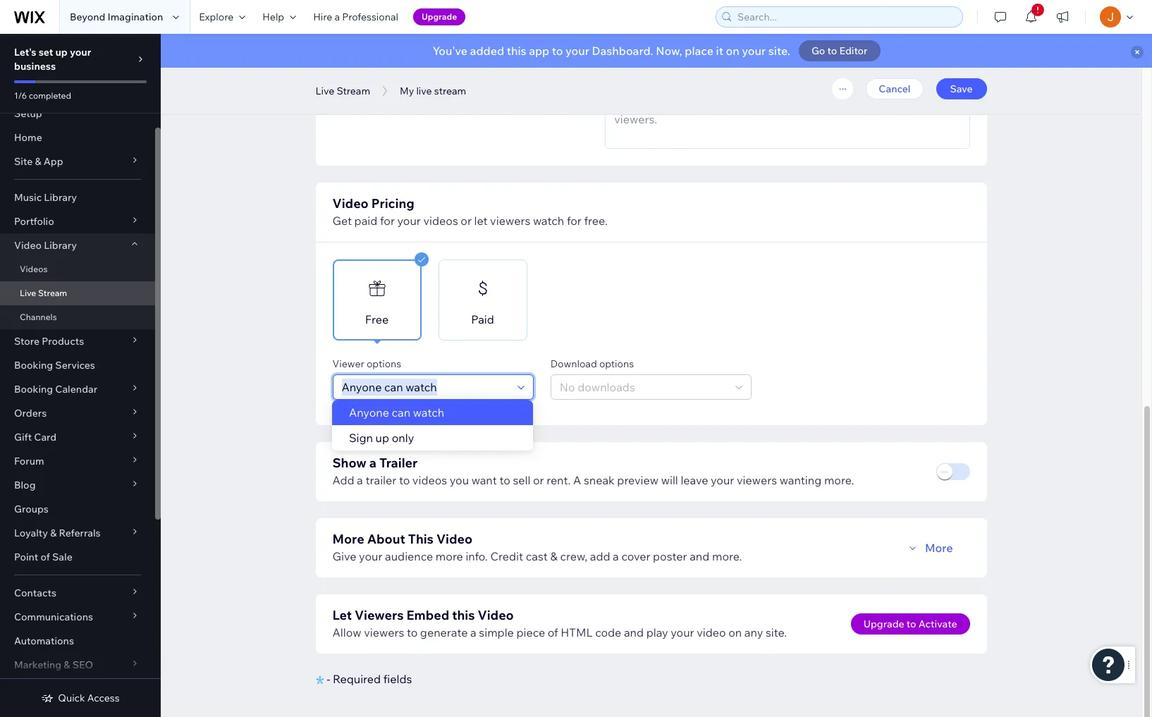 Task type: vqa. For each thing, say whether or not it's contained in the screenshot.
Waiver
no



Task type: describe. For each thing, give the bounding box(es) containing it.
site. inside let viewers embed this video allow viewers to generate a simple piece of html code and play your video on any site.
[[766, 626, 787, 640]]

1/6
[[14, 90, 27, 101]]

a right hire
[[335, 11, 340, 23]]

1 for from the left
[[380, 214, 395, 228]]

upgrade button
[[413, 8, 466, 25]]

show
[[333, 455, 367, 471]]

card
[[34, 431, 57, 444]]

let viewers embed this video allow viewers to generate a simple piece of html code and play your video on any site.
[[333, 607, 787, 640]]

description
[[605, 73, 658, 85]]

wanting
[[780, 473, 822, 487]]

booking services
[[14, 359, 95, 372]]

1/6 completed
[[14, 90, 71, 101]]

professional
[[342, 11, 398, 23]]

my
[[400, 85, 414, 97]]

generate
[[420, 626, 468, 640]]

forum
[[14, 455, 44, 468]]

on inside alert
[[726, 44, 740, 58]]

allow
[[333, 626, 361, 640]]

music
[[14, 191, 42, 204]]

communications button
[[0, 605, 155, 629]]

video library button
[[0, 233, 155, 257]]

Search... field
[[733, 7, 958, 27]]

will
[[661, 473, 678, 487]]

& inside more about this video give your audience more info. credit cast & crew, add a cover poster and more.
[[550, 549, 558, 564]]

marketing & seo button
[[0, 653, 155, 677]]

automations link
[[0, 629, 155, 653]]

imagination
[[108, 11, 163, 23]]

list box containing anyone can watch
[[332, 400, 533, 451]]

& for seo
[[64, 659, 70, 671]]

a up trailer
[[369, 455, 377, 471]]

activate
[[919, 618, 957, 631]]

anyone
[[349, 406, 389, 420]]

your right app
[[566, 44, 590, 58]]

video
[[697, 626, 726, 640]]

code
[[595, 626, 622, 640]]

cast
[[526, 549, 548, 564]]

videos inside show a trailer add a trailer to videos you want to sell or rent. a sneak preview will leave your viewers wanting more.
[[412, 473, 447, 487]]

booking calendar button
[[0, 377, 155, 401]]

music library
[[14, 191, 77, 204]]

pricing
[[372, 195, 414, 212]]

or inside video pricing get paid for your videos or let viewers watch for free.
[[461, 214, 472, 228]]

video pricing get paid for your videos or let viewers watch for free.
[[333, 195, 608, 228]]

give
[[333, 549, 357, 564]]

to inside 'button'
[[828, 44, 837, 57]]

want
[[472, 473, 497, 487]]

store products button
[[0, 329, 155, 353]]

orders
[[14, 407, 47, 420]]

a inside more about this video give your audience more info. credit cast & crew, add a cover poster and more.
[[613, 549, 619, 564]]

videos inside video pricing get paid for your videos or let viewers watch for free.
[[423, 214, 458, 228]]

more about this video give your audience more info. credit cast & crew, add a cover poster and more.
[[333, 531, 742, 564]]

more
[[436, 549, 463, 564]]

marketing & seo
[[14, 659, 93, 671]]

get
[[333, 214, 352, 228]]

dashboard.
[[592, 44, 653, 58]]

seo
[[72, 659, 93, 671]]

crew,
[[560, 549, 588, 564]]

live stream button
[[309, 80, 377, 102]]

home link
[[0, 126, 155, 150]]

your inside let's set up your business
[[70, 46, 91, 59]]

trailer
[[379, 455, 418, 471]]

your right it
[[742, 44, 766, 58]]

quick access
[[58, 692, 120, 705]]

or inside show a trailer add a trailer to videos you want to sell or rent. a sneak preview will leave your viewers wanting more.
[[533, 473, 544, 487]]

live for live stream link
[[20, 288, 36, 298]]

more for more about this video give your audience more info. credit cast & crew, add a cover poster and more.
[[333, 531, 364, 547]]

site & app button
[[0, 150, 155, 173]]

go
[[812, 44, 825, 57]]

a inside let viewers embed this video allow viewers to generate a simple piece of html code and play your video on any site.
[[470, 626, 477, 640]]

and inside let viewers embed this video allow viewers to generate a simple piece of html code and play your video on any site.
[[624, 626, 644, 640]]

beyond
[[70, 11, 105, 23]]

play
[[646, 626, 668, 640]]

this inside let viewers embed this video allow viewers to generate a simple piece of html code and play your video on any site.
[[452, 607, 475, 623]]

automations
[[14, 635, 74, 647]]

save button
[[936, 78, 987, 99]]

live
[[416, 85, 432, 97]]

a
[[573, 473, 581, 487]]

about
[[367, 531, 405, 547]]

viewers
[[355, 607, 404, 623]]

2 for from the left
[[567, 214, 582, 228]]

cancel button
[[866, 78, 924, 99]]

set
[[39, 46, 53, 59]]

library for video library
[[44, 239, 77, 252]]

calendar
[[55, 383, 97, 396]]

communications
[[14, 611, 93, 623]]

more. inside more about this video give your audience more info. credit cast & crew, add a cover poster and more.
[[712, 549, 742, 564]]

your inside video pricing get paid for your videos or let viewers watch for free.
[[397, 214, 421, 228]]

gift card button
[[0, 425, 155, 449]]

- required fields
[[327, 672, 412, 686]]

booking calendar
[[14, 383, 97, 396]]

channels
[[20, 312, 57, 322]]

paid
[[471, 312, 494, 327]]

stream for live stream link
[[38, 288, 67, 298]]

quick access button
[[41, 692, 120, 705]]

products
[[42, 335, 84, 348]]

simple
[[479, 626, 514, 640]]

sign up only
[[349, 431, 414, 445]]

gift card
[[14, 431, 57, 444]]

let's
[[14, 46, 36, 59]]

add
[[333, 473, 354, 487]]

completed
[[29, 90, 71, 101]]

and inside more about this video give your audience more info. credit cast & crew, add a cover poster and more.
[[690, 549, 710, 564]]

library for music library
[[44, 191, 77, 204]]

credit
[[491, 549, 523, 564]]



Task type: locate. For each thing, give the bounding box(es) containing it.
0 horizontal spatial more.
[[712, 549, 742, 564]]

loyalty
[[14, 527, 48, 540]]

your inside let viewers embed this video allow viewers to generate a simple piece of html code and play your video on any site.
[[671, 626, 694, 640]]

0 vertical spatial watch
[[533, 214, 564, 228]]

booking down store
[[14, 359, 53, 372]]

0 vertical spatial of
[[41, 551, 50, 564]]

upgrade up you've in the left top of the page
[[422, 11, 457, 22]]

viewers down viewers
[[364, 626, 404, 640]]

0 horizontal spatial or
[[461, 214, 472, 228]]

up left only
[[375, 431, 389, 445]]

to down embed
[[407, 626, 418, 640]]

cover
[[622, 549, 651, 564]]

video up 'get' at the left of the page
[[333, 195, 369, 212]]

list box
[[332, 400, 533, 451]]

to inside button
[[907, 618, 917, 631]]

contacts
[[14, 587, 56, 599]]

poster
[[653, 549, 687, 564]]

referrals
[[59, 527, 101, 540]]

up inside let's set up your business
[[55, 46, 68, 59]]

video inside let viewers embed this video allow viewers to generate a simple piece of html code and play your video on any site.
[[478, 607, 514, 623]]

to down trailer at the left bottom
[[399, 473, 410, 487]]

a left simple
[[470, 626, 477, 640]]

2 booking from the top
[[14, 383, 53, 396]]

1 horizontal spatial this
[[507, 44, 527, 58]]

hire a professional link
[[305, 0, 407, 34]]

and left play on the right bottom of the page
[[624, 626, 644, 640]]

& right the loyalty
[[50, 527, 57, 540]]

video up simple
[[478, 607, 514, 623]]

video up more
[[437, 531, 473, 547]]

audience
[[385, 549, 433, 564]]

to left sell
[[500, 473, 510, 487]]

0 vertical spatial live
[[316, 85, 335, 97]]

1 vertical spatial up
[[375, 431, 389, 445]]

live inside live stream link
[[20, 288, 36, 298]]

options right 'viewer'
[[367, 358, 401, 370]]

1 vertical spatial upgrade
[[864, 618, 905, 631]]

your right play on the right bottom of the page
[[671, 626, 694, 640]]

paid
[[354, 214, 378, 228]]

0 horizontal spatial of
[[41, 551, 50, 564]]

blog button
[[0, 473, 155, 497]]

added
[[470, 44, 504, 58]]

0 horizontal spatial upgrade
[[422, 11, 457, 22]]

more button
[[896, 535, 970, 561]]

for down pricing
[[380, 214, 395, 228]]

trailer
[[366, 473, 397, 487]]

1 vertical spatial live stream
[[20, 288, 67, 298]]

library
[[44, 191, 77, 204], [44, 239, 77, 252]]

viewer
[[333, 358, 364, 370]]

it
[[716, 44, 724, 58]]

of right the piece
[[548, 626, 558, 640]]

1 vertical spatial videos
[[412, 473, 447, 487]]

1 vertical spatial watch
[[413, 406, 444, 420]]

upgrade for upgrade
[[422, 11, 457, 22]]

1 horizontal spatial of
[[548, 626, 558, 640]]

site
[[14, 155, 33, 168]]

1 horizontal spatial more.
[[824, 473, 854, 487]]

your right the leave
[[711, 473, 734, 487]]

1 vertical spatial this
[[452, 607, 475, 623]]

up right the set
[[55, 46, 68, 59]]

on right it
[[726, 44, 740, 58]]

home
[[14, 131, 42, 144]]

2 library from the top
[[44, 239, 77, 252]]

1 options from the left
[[367, 358, 401, 370]]

viewers
[[490, 214, 531, 228], [737, 473, 777, 487], [364, 626, 404, 640]]

booking for booking calendar
[[14, 383, 53, 396]]

1 vertical spatial viewers
[[737, 473, 777, 487]]

video up videos
[[14, 239, 42, 252]]

& for app
[[35, 155, 41, 168]]

or right sell
[[533, 473, 544, 487]]

this
[[408, 531, 434, 547]]

0 vertical spatial site.
[[769, 44, 791, 58]]

to left activate
[[907, 618, 917, 631]]

1 library from the top
[[44, 191, 77, 204]]

1 horizontal spatial options
[[599, 358, 634, 370]]

to right go
[[828, 44, 837, 57]]

sneak
[[584, 473, 615, 487]]

0 horizontal spatial more
[[333, 531, 364, 547]]

this up generate
[[452, 607, 475, 623]]

more. right poster
[[712, 549, 742, 564]]

you
[[450, 473, 469, 487]]

1 horizontal spatial and
[[690, 549, 710, 564]]

1 vertical spatial site.
[[766, 626, 787, 640]]

viewers inside show a trailer add a trailer to videos you want to sell or rent. a sneak preview will leave your viewers wanting more.
[[737, 473, 777, 487]]

1 horizontal spatial or
[[533, 473, 544, 487]]

viewers inside let viewers embed this video allow viewers to generate a simple piece of html code and play your video on any site.
[[364, 626, 404, 640]]

free
[[365, 312, 389, 327]]

0 vertical spatial booking
[[14, 359, 53, 372]]

your down pricing
[[397, 214, 421, 228]]

2 options from the left
[[599, 358, 634, 370]]

videos left the let
[[423, 214, 458, 228]]

live for live stream button
[[316, 85, 335, 97]]

library inside popup button
[[44, 239, 77, 252]]

1 horizontal spatial live stream
[[316, 85, 370, 97]]

0 horizontal spatial up
[[55, 46, 68, 59]]

now,
[[656, 44, 682, 58]]

go to editor
[[812, 44, 868, 57]]

1 booking from the top
[[14, 359, 53, 372]]

services
[[55, 359, 95, 372]]

2 horizontal spatial viewers
[[737, 473, 777, 487]]

of inside sidebar element
[[41, 551, 50, 564]]

1 horizontal spatial more
[[925, 541, 953, 555]]

music library link
[[0, 185, 155, 209]]

live inside live stream button
[[316, 85, 335, 97]]

options
[[367, 358, 401, 370], [599, 358, 634, 370]]

1 horizontal spatial for
[[567, 214, 582, 228]]

0 vertical spatial stream
[[337, 85, 370, 97]]

more. inside show a trailer add a trailer to videos you want to sell or rent. a sneak preview will leave your viewers wanting more.
[[824, 473, 854, 487]]

stream inside sidebar element
[[38, 288, 67, 298]]

0 vertical spatial viewers
[[490, 214, 531, 228]]

0 vertical spatial on
[[726, 44, 740, 58]]

more. right the wanting
[[824, 473, 854, 487]]

1 horizontal spatial live
[[316, 85, 335, 97]]

app
[[44, 155, 63, 168]]

1 horizontal spatial viewers
[[490, 214, 531, 228]]

sidebar element
[[0, 34, 161, 717]]

to inside let viewers embed this video allow viewers to generate a simple piece of html code and play your video on any site.
[[407, 626, 418, 640]]

0 horizontal spatial viewers
[[364, 626, 404, 640]]

up
[[55, 46, 68, 59], [375, 431, 389, 445]]

& right cast
[[550, 549, 558, 564]]

1 vertical spatial more.
[[712, 549, 742, 564]]

0 horizontal spatial stream
[[38, 288, 67, 298]]

watch left free.
[[533, 214, 564, 228]]

download
[[551, 358, 597, 370]]

1 vertical spatial or
[[533, 473, 544, 487]]

0 horizontal spatial for
[[380, 214, 395, 228]]

add
[[590, 549, 610, 564]]

options up download options field
[[599, 358, 634, 370]]

explore
[[199, 11, 234, 23]]

booking for booking services
[[14, 359, 53, 372]]

a
[[335, 11, 340, 23], [369, 455, 377, 471], [357, 473, 363, 487], [613, 549, 619, 564], [470, 626, 477, 640]]

your down about at the left
[[359, 549, 383, 564]]

help button
[[254, 0, 305, 34]]

channels link
[[0, 305, 155, 329]]

0 vertical spatial videos
[[423, 214, 458, 228]]

library up videos "link"
[[44, 239, 77, 252]]

upgrade
[[422, 11, 457, 22], [864, 618, 905, 631]]

viewers inside video pricing get paid for your videos or let viewers watch for free.
[[490, 214, 531, 228]]

options for download options
[[599, 358, 634, 370]]

this inside alert
[[507, 44, 527, 58]]

download options
[[551, 358, 634, 370]]

more inside more about this video give your audience more info. credit cast & crew, add a cover poster and more.
[[333, 531, 364, 547]]

Download options field
[[556, 375, 731, 399]]

my live stream
[[400, 85, 466, 97]]

store products
[[14, 335, 84, 348]]

site. left go
[[769, 44, 791, 58]]

your inside show a trailer add a trailer to videos you want to sell or rent. a sneak preview will leave your viewers wanting more.
[[711, 473, 734, 487]]

more for more
[[925, 541, 953, 555]]

video
[[333, 195, 369, 212], [14, 239, 42, 252], [437, 531, 473, 547], [478, 607, 514, 623]]

0 vertical spatial or
[[461, 214, 472, 228]]

1 vertical spatial live
[[20, 288, 36, 298]]

on
[[726, 44, 740, 58], [729, 626, 742, 640]]

1 vertical spatial on
[[729, 626, 742, 640]]

0 vertical spatial and
[[690, 549, 710, 564]]

& for referrals
[[50, 527, 57, 540]]

on left any
[[729, 626, 742, 640]]

& right the site
[[35, 155, 41, 168]]

of inside let viewers embed this video allow viewers to generate a simple piece of html code and play your video on any site.
[[548, 626, 558, 640]]

a right add on the right bottom of page
[[613, 549, 619, 564]]

stream inside button
[[337, 85, 370, 97]]

-
[[327, 672, 330, 686]]

booking services link
[[0, 353, 155, 377]]

for left free.
[[567, 214, 582, 228]]

free.
[[584, 214, 608, 228]]

1 vertical spatial of
[[548, 626, 558, 640]]

1 vertical spatial stream
[[38, 288, 67, 298]]

marketing
[[14, 659, 61, 671]]

my live stream button
[[393, 80, 473, 102]]

viewers right the let
[[490, 214, 531, 228]]

0 vertical spatial more.
[[824, 473, 854, 487]]

upgrade to activate button
[[851, 614, 970, 635]]

leave
[[681, 473, 708, 487]]

live stream left the my
[[316, 85, 370, 97]]

0 horizontal spatial watch
[[413, 406, 444, 420]]

upgrade left activate
[[864, 618, 905, 631]]

or
[[461, 214, 472, 228], [533, 473, 544, 487]]

and right poster
[[690, 549, 710, 564]]

booking up 'orders' at bottom
[[14, 383, 53, 396]]

this
[[507, 44, 527, 58], [452, 607, 475, 623]]

upgrade for upgrade to activate
[[864, 618, 905, 631]]

your right the set
[[70, 46, 91, 59]]

rent.
[[547, 473, 571, 487]]

Viewer options field
[[337, 375, 513, 399]]

groups link
[[0, 497, 155, 521]]

0 vertical spatial upgrade
[[422, 11, 457, 22]]

point
[[14, 551, 38, 564]]

viewers left the wanting
[[737, 473, 777, 487]]

sell
[[513, 473, 531, 487]]

videos
[[423, 214, 458, 228], [412, 473, 447, 487]]

your inside more about this video give your audience more info. credit cast & crew, add a cover poster and more.
[[359, 549, 383, 564]]

a right the add
[[357, 473, 363, 487]]

of
[[41, 551, 50, 564], [548, 626, 558, 640]]

contacts button
[[0, 581, 155, 605]]

or left the let
[[461, 214, 472, 228]]

1 vertical spatial library
[[44, 239, 77, 252]]

& left seo
[[64, 659, 70, 671]]

piece
[[517, 626, 545, 640]]

0 horizontal spatial this
[[452, 607, 475, 623]]

0 vertical spatial up
[[55, 46, 68, 59]]

sale
[[52, 551, 72, 564]]

1 horizontal spatial watch
[[533, 214, 564, 228]]

site. right any
[[766, 626, 787, 640]]

of left sale
[[41, 551, 50, 564]]

0 vertical spatial library
[[44, 191, 77, 204]]

let
[[333, 607, 352, 623]]

on inside let viewers embed this video allow viewers to generate a simple piece of html code and play your video on any site.
[[729, 626, 742, 640]]

more inside button
[[925, 541, 953, 555]]

orders button
[[0, 401, 155, 425]]

video inside more about this video give your audience more info. credit cast & crew, add a cover poster and more.
[[437, 531, 473, 547]]

0 vertical spatial this
[[507, 44, 527, 58]]

& inside popup button
[[35, 155, 41, 168]]

live stream for live stream button
[[316, 85, 370, 97]]

portfolio
[[14, 215, 54, 228]]

loyalty & referrals button
[[0, 521, 155, 545]]

video inside popup button
[[14, 239, 42, 252]]

you've added this app to your dashboard. now, place it on your site. alert
[[161, 34, 1152, 68]]

access
[[87, 692, 120, 705]]

video inside video pricing get paid for your videos or let viewers watch for free.
[[333, 195, 369, 212]]

0 horizontal spatial and
[[624, 626, 644, 640]]

live stream up channels
[[20, 288, 67, 298]]

2 vertical spatial viewers
[[364, 626, 404, 640]]

0 horizontal spatial live stream
[[20, 288, 67, 298]]

anyone can watch option
[[332, 400, 533, 425]]

live stream inside button
[[316, 85, 370, 97]]

watch inside the anyone can watch option
[[413, 406, 444, 420]]

up inside list box
[[375, 431, 389, 445]]

to right app
[[552, 44, 563, 58]]

upgrade to activate
[[864, 618, 957, 631]]

0 vertical spatial live stream
[[316, 85, 370, 97]]

stream left the my
[[337, 85, 370, 97]]

live stream inside sidebar element
[[20, 288, 67, 298]]

save
[[950, 83, 973, 95]]

booking inside dropdown button
[[14, 383, 53, 396]]

videos left you
[[412, 473, 447, 487]]

point of sale
[[14, 551, 72, 564]]

0 horizontal spatial options
[[367, 358, 401, 370]]

1 horizontal spatial upgrade
[[864, 618, 905, 631]]

this left app
[[507, 44, 527, 58]]

upgrade inside upgrade to activate button
[[864, 618, 905, 631]]

stream up channels
[[38, 288, 67, 298]]

library up portfolio popup button
[[44, 191, 77, 204]]

more
[[333, 531, 364, 547], [925, 541, 953, 555]]

1 horizontal spatial up
[[375, 431, 389, 445]]

go to editor button
[[799, 40, 881, 61]]

upgrade inside upgrade button
[[422, 11, 457, 22]]

live stream link
[[0, 281, 155, 305]]

1 vertical spatial booking
[[14, 383, 53, 396]]

options for viewer options
[[367, 358, 401, 370]]

watch down viewer options field
[[413, 406, 444, 420]]

1 vertical spatial and
[[624, 626, 644, 640]]

app
[[529, 44, 550, 58]]

stream for live stream button
[[337, 85, 370, 97]]

0 horizontal spatial live
[[20, 288, 36, 298]]

1 horizontal spatial stream
[[337, 85, 370, 97]]

live stream for live stream link
[[20, 288, 67, 298]]

watch inside video pricing get paid for your videos or let viewers watch for free.
[[533, 214, 564, 228]]

Description text field
[[606, 90, 969, 148]]

watch
[[533, 214, 564, 228], [413, 406, 444, 420]]

site. inside alert
[[769, 44, 791, 58]]

forum button
[[0, 449, 155, 473]]



